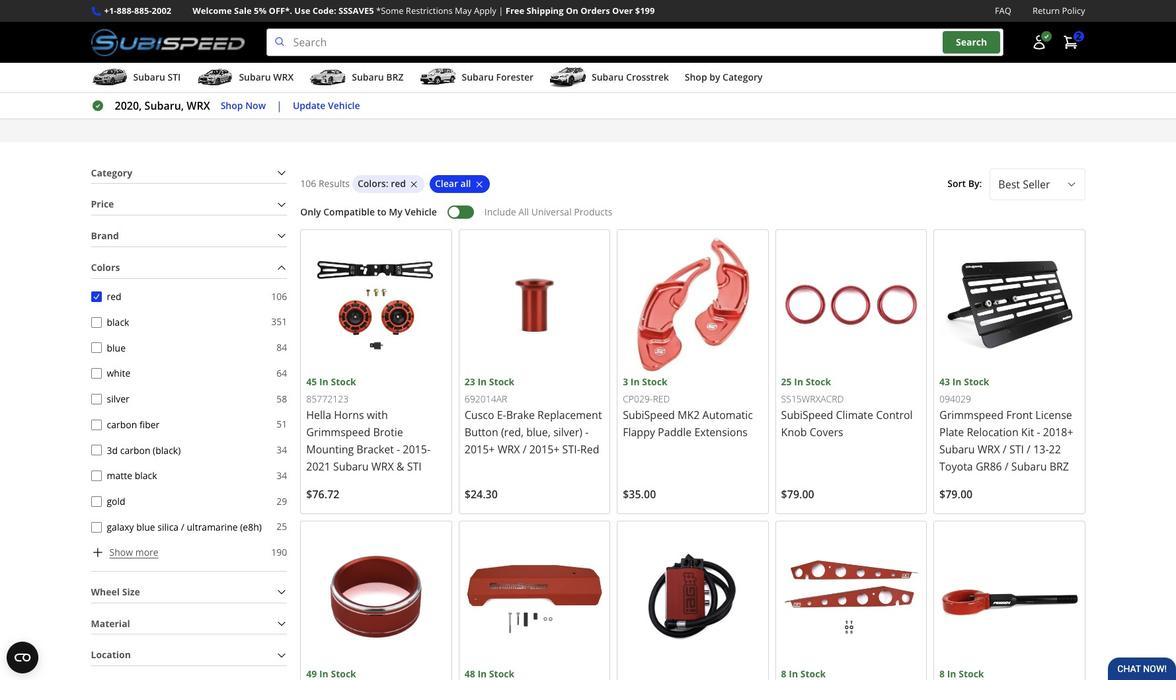 Task type: describe. For each thing, give the bounding box(es) containing it.
(black)
[[153, 444, 181, 457]]

exhaust headers and manifolds button
[[594, 39, 709, 121]]

fog lights button
[[719, 39, 834, 121]]

fog lights
[[756, 93, 797, 105]]

size
[[122, 586, 140, 598]]

2002
[[152, 5, 171, 17]]

covers
[[810, 425, 844, 440]]

wings
[[409, 93, 434, 105]]

2
[[1076, 30, 1082, 43]]

faq
[[995, 5, 1012, 17]]

a subaru wrx thumbnail image image
[[197, 68, 234, 87]]

colors for colors : red
[[358, 177, 386, 190]]

turbos image
[[92, 40, 205, 88]]

category
[[91, 166, 132, 179]]

8 in stock for grimmspeed fender shrouds - 2015+ wrx / 2015+ sti image
[[781, 668, 826, 680]]

faq link
[[995, 4, 1012, 18]]

turbos
[[134, 93, 163, 105]]

welcome sale 5% off*. use code: sssave5
[[193, 5, 374, 17]]

plug & play management image
[[217, 0, 331, 10]]

to
[[377, 206, 387, 218]]

58
[[277, 392, 287, 405]]

carbon fiber button
[[91, 420, 102, 430]]

replacement
[[538, 408, 602, 423]]

bracket
[[357, 443, 394, 457]]

$79.00 for subispeed climate control knob covers
[[781, 488, 815, 502]]

sti inside dropdown button
[[168, 71, 181, 83]]

knob
[[781, 425, 807, 440]]

wrx down the a subaru wrx thumbnail image
[[187, 99, 210, 113]]

*some
[[376, 5, 404, 17]]

plate
[[940, 425, 964, 440]]

vehicle inside button
[[328, 99, 360, 112]]

13-
[[1034, 443, 1049, 457]]

grimmspeed fender shrouds - 2015+ wrx / 2015+ sti image
[[781, 527, 921, 667]]

wrx inside "43 in stock 094029 grimmspeed front license plate relocation kit - 2018+ subaru wrx / sti / 13-22 toyota gr86 / subaru brz"
[[978, 443, 1000, 457]]

25 for 25
[[277, 521, 287, 533]]

plug
[[223, 15, 241, 27]]

25 in stock ss15wrxacrd subispeed climate control knob covers
[[781, 376, 913, 440]]

sti-
[[562, 443, 580, 457]]

red button
[[91, 292, 102, 302]]

1 horizontal spatial blue
[[136, 521, 155, 534]]

cusco e-brake replacement button (red, blue, silver) - 2015+ wrx / 2015+ sti-red image
[[465, 235, 605, 375]]

51
[[277, 418, 287, 431]]

grimmspeed front license plate relocation kit - 2018+ subaru wrx / sti / 13-22 toyota gr86 / subaru brz image
[[940, 235, 1080, 375]]

grimmspeed pulley cover red - 2015+ subaru wrx image
[[465, 527, 605, 667]]

subispeed climate control knob covers image
[[781, 235, 921, 375]]

85772123
[[306, 393, 349, 405]]

3
[[623, 376, 628, 388]]

toyota
[[940, 460, 973, 474]]

stock inside 3 in stock cp029-red subispeed mk2 automatic flappy paddle extensions
[[642, 376, 668, 388]]

button image
[[1031, 34, 1047, 50]]

catback exhausts
[[113, 15, 184, 27]]

intercoolers
[[1003, 93, 1053, 105]]

23
[[465, 376, 475, 388]]

- inside 45 in stock 85772123 hella horns with grimmspeed brotie mounting bracket  - 2015- 2021 subaru wrx & sti
[[397, 443, 400, 457]]

grimmspeed inside 45 in stock 85772123 hella horns with grimmspeed brotie mounting bracket  - 2015- 2021 subaru wrx & sti
[[306, 425, 371, 440]]

galaxy blue silica / ultramarine (e8h)
[[107, 521, 262, 534]]

34 for matte black
[[277, 469, 287, 482]]

grimmspeed inside "43 in stock 094029 grimmspeed front license plate relocation kit - 2018+ subaru wrx / sti / 13-22 toyota gr86 / subaru brz"
[[940, 408, 1004, 423]]

shipping
[[527, 5, 564, 17]]

84
[[277, 341, 287, 354]]

/ right gr86
[[1005, 460, 1009, 474]]

885-
[[134, 5, 152, 17]]

galaxy blue silica / ultramarine (e8h) button
[[91, 522, 102, 533]]

fuel injectors image
[[217, 40, 331, 88]]

- inside the 23 in stock 692014ar cusco e-brake replacement button (red, blue, silver) - 2015+ wrx / 2015+ sti-red
[[585, 425, 589, 440]]

fog lights image
[[720, 40, 834, 88]]

/ down the relocation
[[1003, 443, 1007, 457]]

cusco
[[465, 408, 494, 423]]

45 in stock 85772123 hella horns with grimmspeed brotie mounting bracket  - 2015- 2021 subaru wrx & sti
[[306, 376, 431, 474]]

price
[[91, 198, 114, 210]]

subaru up spoilers
[[352, 71, 384, 83]]

pans
[[1025, 15, 1045, 27]]

and
[[679, 93, 694, 105]]

a subaru forester thumbnail image image
[[420, 68, 457, 87]]

fuel
[[247, 93, 264, 105]]

injectors
[[266, 93, 301, 105]]

subaru down 13-
[[1012, 460, 1047, 474]]

3d
[[107, 444, 118, 457]]

flappy
[[623, 425, 655, 440]]

2 2015+ from the left
[[529, 443, 560, 457]]

subaru crosstrek
[[592, 71, 669, 83]]

spoilers & wings
[[366, 93, 434, 105]]

stock inside 25 in stock ss15wrxacrd subispeed climate control knob covers
[[806, 376, 831, 388]]

48 in stock
[[465, 668, 515, 680]]

colors button
[[91, 258, 287, 278]]

exhaust headers and manifolds
[[608, 93, 694, 119]]

$35.00
[[623, 488, 656, 502]]

all
[[461, 177, 471, 190]]

(e8h)
[[240, 521, 262, 534]]

shop for shop now
[[221, 99, 243, 112]]

kit
[[1022, 425, 1035, 440]]

351
[[271, 316, 287, 328]]

2020, subaru, wrx
[[115, 99, 210, 113]]

wrx inside dropdown button
[[273, 71, 294, 83]]

fuel injectors
[[247, 93, 301, 105]]

subaru up fuel
[[239, 71, 271, 83]]

code:
[[313, 5, 336, 17]]

only
[[300, 206, 321, 218]]

search
[[956, 36, 987, 49]]

return
[[1033, 5, 1060, 17]]

headlights image
[[343, 0, 457, 10]]

over
[[612, 5, 633, 17]]

3 in stock cp029-red subispeed mk2 automatic flappy paddle extensions
[[623, 376, 753, 440]]

0 horizontal spatial red
[[107, 290, 121, 303]]

in inside "43 in stock 094029 grimmspeed front license plate relocation kit - 2018+ subaru wrx / sti / 13-22 toyota gr86 / subaru brz"
[[953, 376, 962, 388]]

Select... button
[[990, 168, 1086, 200]]

2 button
[[1056, 29, 1086, 56]]

sale
[[234, 5, 252, 17]]

category button
[[91, 163, 287, 183]]

wheels image
[[845, 40, 959, 88]]

/ inside the 23 in stock 692014ar cusco e-brake replacement button (red, blue, silver) - 2015+ wrx / 2015+ sti-red
[[523, 443, 527, 457]]

shop now
[[221, 99, 266, 112]]

shop by category
[[685, 71, 763, 83]]

oil inside button
[[880, 15, 891, 27]]

094029
[[940, 393, 971, 405]]

black button
[[91, 317, 102, 328]]

49
[[306, 668, 317, 680]]

all
[[519, 206, 529, 218]]

+1-888-885-2002 link
[[104, 4, 171, 18]]

a subaru sti thumbnail image image
[[91, 68, 128, 87]]

25 for 25 in stock ss15wrxacrd subispeed climate control knob covers
[[781, 376, 792, 388]]

tail lights
[[506, 15, 545, 27]]

matte black button
[[91, 471, 102, 482]]

/ left 13-
[[1027, 443, 1031, 457]]

in inside 25 in stock ss15wrxacrd subispeed climate control knob covers
[[794, 376, 804, 388]]

perrin front tow hook image
[[940, 527, 1080, 667]]

select... image
[[1066, 179, 1077, 190]]

coilovers image
[[594, 0, 708, 10]]

may
[[455, 5, 472, 17]]

a subaru brz thumbnail image image
[[310, 68, 347, 87]]

gold button
[[91, 497, 102, 507]]

2015-
[[403, 443, 431, 457]]

spoilers & wings image
[[343, 40, 457, 88]]

190
[[271, 546, 287, 559]]

subaru sti
[[133, 71, 181, 83]]

0 vertical spatial blue
[[107, 342, 126, 354]]

stock inside 45 in stock 85772123 hella horns with grimmspeed brotie mounting bracket  - 2015- 2021 subaru wrx & sti
[[331, 376, 356, 388]]

exhaust headers and manifolds image
[[594, 40, 708, 88]]



Task type: locate. For each thing, give the bounding box(es) containing it.
white button
[[91, 368, 102, 379]]

1 vertical spatial blue
[[136, 521, 155, 534]]

update
[[293, 99, 326, 112]]

0 horizontal spatial sti
[[168, 71, 181, 83]]

iag performance v3 street series air oil separator aos red - 2015+ wrx image
[[623, 527, 763, 667]]

in inside 45 in stock 85772123 hella horns with grimmspeed brotie mounting bracket  - 2015- 2021 subaru wrx & sti
[[319, 376, 329, 388]]

/
[[523, 443, 527, 457], [1003, 443, 1007, 457], [1027, 443, 1031, 457], [1005, 460, 1009, 474], [181, 521, 184, 534]]

carbon
[[107, 419, 137, 431], [120, 444, 150, 457]]

1 $79.00 from the left
[[781, 488, 815, 502]]

wrx inside the 23 in stock 692014ar cusco e-brake replacement button (red, blue, silver) - 2015+ wrx / 2015+ sti-red
[[498, 443, 520, 457]]

red right red button at left top
[[107, 290, 121, 303]]

category
[[723, 71, 763, 83]]

$79.00 down toyota on the right of page
[[940, 488, 973, 502]]

0 horizontal spatial blue
[[107, 342, 126, 354]]

lips
[[529, 93, 546, 105]]

2 34 from the top
[[277, 469, 287, 482]]

grimmspeed down the 094029
[[940, 408, 1004, 423]]

1 vertical spatial shop
[[221, 99, 243, 112]]

compatible
[[324, 206, 375, 218]]

red
[[653, 393, 670, 405]]

subaru up exhaust
[[592, 71, 624, 83]]

shop by category button
[[685, 66, 763, 92]]

matte
[[107, 470, 132, 482]]

0 vertical spatial 106
[[300, 177, 316, 190]]

fiber
[[139, 419, 160, 431]]

wheel size button
[[91, 582, 287, 603]]

0 horizontal spatial |
[[276, 99, 282, 113]]

1 vertical spatial 25
[[277, 521, 287, 533]]

subaru down mounting
[[333, 460, 369, 474]]

front lips button
[[468, 39, 583, 121]]

0 vertical spatial grimmspeed
[[940, 408, 1004, 423]]

front lips image
[[469, 40, 582, 88]]

sti down kit
[[1010, 443, 1024, 457]]

1 horizontal spatial 8
[[940, 668, 945, 680]]

0 horizontal spatial grimmspeed
[[306, 425, 371, 440]]

colors for colors
[[91, 261, 120, 274]]

- left the 2015-
[[397, 443, 400, 457]]

clear all
[[435, 177, 471, 190]]

wheel
[[91, 586, 120, 598]]

sti down the 2015-
[[407, 460, 422, 474]]

update vehicle button
[[293, 98, 360, 113]]

2 subispeed from the left
[[781, 408, 833, 423]]

| right now
[[276, 99, 282, 113]]

1 horizontal spatial subispeed
[[781, 408, 833, 423]]

& left wings
[[401, 93, 407, 105]]

888-
[[117, 5, 134, 17]]

0 vertical spatial red
[[391, 177, 406, 190]]

show more button
[[91, 546, 158, 561]]

43 in stock 094029 grimmspeed front license plate relocation kit - 2018+ subaru wrx / sti / 13-22 toyota gr86 / subaru brz
[[940, 376, 1074, 474]]

open widget image
[[7, 642, 38, 674]]

show
[[109, 546, 133, 559]]

subispeed up flappy
[[623, 408, 675, 423]]

jdms textured climate control knob covers (red) image
[[306, 527, 446, 667]]

vehicle right my at left
[[405, 206, 437, 218]]

shop left the "by"
[[685, 71, 707, 83]]

1 vertical spatial 34
[[277, 469, 287, 482]]

wrx
[[273, 71, 294, 83], [187, 99, 210, 113], [498, 443, 520, 457], [978, 443, 1000, 457], [372, 460, 394, 474]]

&
[[243, 15, 249, 27], [401, 93, 407, 105], [397, 460, 404, 474]]

106 for 106 results
[[300, 177, 316, 190]]

1 horizontal spatial red
[[391, 177, 406, 190]]

only compatible to my vehicle
[[300, 206, 437, 218]]

25 inside 25 in stock ss15wrxacrd subispeed climate control knob covers
[[781, 376, 792, 388]]

0 horizontal spatial 106
[[271, 290, 287, 303]]

25 up the ss15wrxacrd
[[781, 376, 792, 388]]

vehicle down subaru brz dropdown button
[[328, 99, 360, 112]]

1 horizontal spatial 106
[[300, 177, 316, 190]]

1 vertical spatial grimmspeed
[[306, 425, 371, 440]]

& inside 45 in stock 85772123 hella horns with grimmspeed brotie mounting bracket  - 2015- 2021 subaru wrx & sti
[[397, 460, 404, 474]]

sti up subaru,
[[168, 71, 181, 83]]

management
[[271, 15, 325, 27]]

return policy link
[[1033, 4, 1086, 18]]

results
[[319, 177, 350, 190]]

1 34 from the top
[[277, 444, 287, 456]]

29
[[277, 495, 287, 508]]

sort by:
[[948, 177, 982, 190]]

hella
[[306, 408, 331, 423]]

automatic
[[703, 408, 753, 423]]

wrx down bracket on the bottom
[[372, 460, 394, 474]]

48
[[465, 668, 475, 680]]

shop
[[685, 71, 707, 83], [221, 99, 243, 112]]

colors
[[358, 177, 386, 190], [91, 261, 120, 274]]

1 horizontal spatial sti
[[407, 460, 422, 474]]

tail lights button
[[468, 0, 583, 29]]

front up kit
[[1007, 408, 1033, 423]]

- inside "43 in stock 094029 grimmspeed front license plate relocation kit - 2018+ subaru wrx / sti / 13-22 toyota gr86 / subaru brz"
[[1037, 425, 1041, 440]]

$79.00 down knob
[[781, 488, 815, 502]]

1 horizontal spatial 2015+
[[529, 443, 560, 457]]

0 horizontal spatial 2015+
[[465, 443, 495, 457]]

106 left results
[[300, 177, 316, 190]]

products
[[574, 206, 613, 218]]

1 vertical spatial front
[[1007, 408, 1033, 423]]

0 vertical spatial 25
[[781, 376, 792, 388]]

0 vertical spatial colors
[[358, 177, 386, 190]]

hella horns with grimmspeed brotie mounting bracket  - 2015-2021 subaru wrx & sti image
[[306, 235, 446, 375]]

blue,
[[527, 425, 551, 440]]

front inside "43 in stock 094029 grimmspeed front license plate relocation kit - 2018+ subaru wrx / sti / 13-22 toyota gr86 / subaru brz"
[[1007, 408, 1033, 423]]

lights
[[773, 93, 797, 105]]

colors up only compatible to my vehicle
[[358, 177, 386, 190]]

sti
[[168, 71, 181, 83], [1010, 443, 1024, 457], [407, 460, 422, 474]]

brake
[[506, 408, 535, 423]]

1 horizontal spatial $79.00
[[940, 488, 973, 502]]

intercoolers image
[[971, 40, 1085, 88]]

subaru up turbos
[[133, 71, 165, 83]]

2018+
[[1043, 425, 1074, 440]]

more
[[135, 546, 158, 559]]

subaru inside dropdown button
[[592, 71, 624, 83]]

in
[[319, 376, 329, 388], [478, 376, 487, 388], [631, 376, 640, 388], [794, 376, 804, 388], [953, 376, 962, 388], [319, 668, 329, 680], [478, 668, 487, 680], [789, 668, 798, 680], [947, 668, 957, 680]]

paddle
[[658, 425, 692, 440]]

plug & play management
[[223, 15, 325, 27]]

2 8 in stock from the left
[[940, 668, 984, 680]]

3d carbon (black) button
[[91, 445, 102, 456]]

red right :
[[391, 177, 406, 190]]

- up red
[[585, 425, 589, 440]]

34 up 29
[[277, 469, 287, 482]]

25 down 29
[[277, 521, 287, 533]]

1 vertical spatial |
[[276, 99, 282, 113]]

shop left now
[[221, 99, 243, 112]]

- right kit
[[1037, 425, 1041, 440]]

headlights
[[378, 15, 422, 27]]

0 vertical spatial &
[[243, 15, 249, 27]]

subispeed down the ss15wrxacrd
[[781, 408, 833, 423]]

0 vertical spatial carbon
[[107, 419, 137, 431]]

carbon right carbon fiber button
[[107, 419, 137, 431]]

stock inside "43 in stock 094029 grimmspeed front license plate relocation kit - 2018+ subaru wrx / sti / 13-22 toyota gr86 / subaru brz"
[[964, 376, 990, 388]]

0 horizontal spatial shop
[[221, 99, 243, 112]]

fog
[[756, 93, 771, 105]]

subaru left forester
[[462, 71, 494, 83]]

subispeed inside 3 in stock cp029-red subispeed mk2 automatic flappy paddle extensions
[[623, 408, 675, 423]]

/ right silica
[[181, 521, 184, 534]]

2 horizontal spatial sti
[[1010, 443, 1024, 457]]

oil pans image
[[971, 0, 1085, 10]]

0 vertical spatial shop
[[685, 71, 707, 83]]

43
[[940, 376, 950, 388]]

34 for 3d carbon (black)
[[277, 444, 287, 456]]

brz up spoilers & wings
[[386, 71, 404, 83]]

return policy
[[1033, 5, 1086, 17]]

1 vertical spatial red
[[107, 290, 121, 303]]

stock inside the 23 in stock 692014ar cusco e-brake replacement button (red, blue, silver) - 2015+ wrx / 2015+ sti-red
[[489, 376, 515, 388]]

1 horizontal spatial |
[[499, 5, 503, 17]]

1 vertical spatial &
[[401, 93, 407, 105]]

brz inside dropdown button
[[386, 71, 404, 83]]

$79.00 for grimmspeed front license plate relocation kit - 2018+ subaru wrx / sti / 13-22 toyota gr86 / subaru brz
[[940, 488, 973, 502]]

search button
[[943, 31, 1001, 53]]

1 8 from the left
[[781, 668, 787, 680]]

sti inside 45 in stock 85772123 hella horns with grimmspeed brotie mounting bracket  - 2015- 2021 subaru wrx & sti
[[407, 460, 422, 474]]

a subaru crosstrek thumbnail image image
[[550, 68, 587, 87]]

button
[[465, 425, 498, 440]]

0 horizontal spatial oil
[[880, 15, 891, 27]]

off*.
[[269, 5, 292, 17]]

blue right blue button
[[107, 342, 126, 354]]

subaru inside 'dropdown button'
[[462, 71, 494, 83]]

clutches
[[782, 15, 817, 27]]

oil inside button
[[1011, 15, 1023, 27]]

1 vertical spatial carbon
[[120, 444, 150, 457]]

update vehicle
[[293, 99, 360, 112]]

1 vertical spatial vehicle
[[405, 206, 437, 218]]

& down the 2015-
[[397, 460, 404, 474]]

location
[[91, 649, 131, 661]]

shop inside dropdown button
[[685, 71, 707, 83]]

& for spoilers
[[401, 93, 407, 105]]

brz down 22
[[1050, 460, 1069, 474]]

3d carbon (black)
[[107, 444, 181, 457]]

2 $79.00 from the left
[[940, 488, 973, 502]]

oil left 'pans'
[[1011, 15, 1023, 27]]

1 horizontal spatial -
[[585, 425, 589, 440]]

subispeed logo image
[[91, 29, 245, 56]]

catback exhausts image
[[92, 0, 205, 10]]

1 horizontal spatial grimmspeed
[[940, 408, 1004, 423]]

*some restrictions may apply | free shipping on orders over $199
[[376, 5, 655, 17]]

2 vertical spatial &
[[397, 460, 404, 474]]

2 oil from the left
[[1011, 15, 1023, 27]]

106 for 106
[[271, 290, 287, 303]]

/ down (red,
[[523, 443, 527, 457]]

sort
[[948, 177, 966, 190]]

sti inside "43 in stock 094029 grimmspeed front license plate relocation kit - 2018+ subaru wrx / sti / 13-22 toyota gr86 / subaru brz"
[[1010, 443, 1024, 457]]

34 down '51'
[[277, 444, 287, 456]]

(red,
[[501, 425, 524, 440]]

exhausts
[[148, 15, 184, 27]]

brotie
[[373, 425, 403, 440]]

wheels
[[888, 93, 917, 105]]

1 oil from the left
[[880, 15, 891, 27]]

my
[[389, 206, 403, 218]]

1 vertical spatial colors
[[91, 261, 120, 274]]

carbon right 3d
[[120, 444, 150, 457]]

0 vertical spatial brz
[[386, 71, 404, 83]]

49 in stock
[[306, 668, 356, 680]]

2 8 from the left
[[940, 668, 945, 680]]

0 vertical spatial sti
[[168, 71, 181, 83]]

disc
[[763, 15, 780, 27]]

8 for grimmspeed fender shrouds - 2015+ wrx / 2015+ sti image
[[781, 668, 787, 680]]

subispeed inside 25 in stock ss15wrxacrd subispeed climate control knob covers
[[781, 408, 833, 423]]

in inside 3 in stock cp029-red subispeed mk2 automatic flappy paddle extensions
[[631, 376, 640, 388]]

wrx down (red,
[[498, 443, 520, 457]]

blue button
[[91, 343, 102, 353]]

ss15wrxacrd
[[781, 393, 844, 405]]

subaru up toyota on the right of page
[[940, 443, 975, 457]]

0 vertical spatial |
[[499, 5, 503, 17]]

brz
[[386, 71, 404, 83], [1050, 460, 1069, 474]]

5%
[[254, 5, 267, 17]]

0 horizontal spatial 8
[[781, 668, 787, 680]]

8 for perrin front tow hook image at the bottom of the page
[[940, 668, 945, 680]]

front left lips
[[505, 93, 527, 105]]

1 horizontal spatial front
[[1007, 408, 1033, 423]]

wrx up gr86
[[978, 443, 1000, 457]]

search input field
[[266, 29, 1004, 56]]

gr86
[[976, 460, 1002, 474]]

0 horizontal spatial 8 in stock
[[781, 668, 826, 680]]

colors up red button at left top
[[91, 261, 120, 274]]

0 horizontal spatial -
[[397, 443, 400, 457]]

1 horizontal spatial colors
[[358, 177, 386, 190]]

in inside the 23 in stock 692014ar cusco e-brake replacement button (red, blue, silver) - 2015+ wrx / 2015+ sti-red
[[478, 376, 487, 388]]

1 vertical spatial brz
[[1050, 460, 1069, 474]]

grimmspeed up mounting
[[306, 425, 371, 440]]

gold
[[107, 495, 125, 508]]

1 vertical spatial sti
[[1010, 443, 1024, 457]]

0 horizontal spatial front
[[505, 93, 527, 105]]

1 horizontal spatial 25
[[781, 376, 792, 388]]

plug & play management button
[[217, 0, 332, 29]]

$79.00
[[781, 488, 815, 502], [940, 488, 973, 502]]

0 vertical spatial front
[[505, 93, 527, 105]]

wheels button
[[845, 39, 960, 121]]

single disc clutches button
[[719, 0, 834, 29]]

0 horizontal spatial vehicle
[[328, 99, 360, 112]]

subispeed mk2 automatic flappy paddle extensions image
[[623, 235, 763, 375]]

black right black button
[[107, 316, 129, 329]]

& left play in the left of the page
[[243, 15, 249, 27]]

0 horizontal spatial $79.00
[[781, 488, 815, 502]]

black down 3d carbon (black)
[[135, 470, 157, 482]]

shop for shop by category
[[685, 71, 707, 83]]

lights
[[523, 15, 545, 27]]

0 horizontal spatial subispeed
[[623, 408, 675, 423]]

1 vertical spatial 106
[[271, 290, 287, 303]]

oil pans
[[1011, 15, 1045, 27]]

silver button
[[91, 394, 102, 405]]

oil right air
[[880, 15, 891, 27]]

1 horizontal spatial vehicle
[[405, 206, 437, 218]]

106 up the "351"
[[271, 290, 287, 303]]

1 vertical spatial black
[[135, 470, 157, 482]]

0 horizontal spatial colors
[[91, 261, 120, 274]]

8 in stock for perrin front tow hook image at the bottom of the page
[[940, 668, 984, 680]]

brz inside "43 in stock 094029 grimmspeed front license plate relocation kit - 2018+ subaru wrx / sti / 13-22 toyota gr86 / subaru brz"
[[1050, 460, 1069, 474]]

0 vertical spatial black
[[107, 316, 129, 329]]

2015+ down blue,
[[529, 443, 560, 457]]

2021
[[306, 460, 331, 474]]

0 vertical spatial 34
[[277, 444, 287, 456]]

0 vertical spatial vehicle
[[328, 99, 360, 112]]

1 horizontal spatial shop
[[685, 71, 707, 83]]

blue left silica
[[136, 521, 155, 534]]

1 horizontal spatial 8 in stock
[[940, 668, 984, 680]]

1 horizontal spatial brz
[[1050, 460, 1069, 474]]

front inside button
[[505, 93, 527, 105]]

0 horizontal spatial 25
[[277, 521, 287, 533]]

tail lights image
[[469, 0, 582, 10]]

1 horizontal spatial oil
[[1011, 15, 1023, 27]]

2 horizontal spatial -
[[1037, 425, 1041, 440]]

$199
[[635, 5, 655, 17]]

0 horizontal spatial black
[[107, 316, 129, 329]]

1 subispeed from the left
[[623, 408, 675, 423]]

& for plug
[[243, 15, 249, 27]]

silver
[[107, 393, 129, 405]]

on
[[566, 5, 578, 17]]

forester
[[496, 71, 534, 83]]

1 8 in stock from the left
[[781, 668, 826, 680]]

wrx up injectors
[[273, 71, 294, 83]]

subaru forester
[[462, 71, 534, 83]]

2 vertical spatial sti
[[407, 460, 422, 474]]

include
[[485, 206, 516, 218]]

0 horizontal spatial brz
[[386, 71, 404, 83]]

1 2015+ from the left
[[465, 443, 495, 457]]

| left the free
[[499, 5, 503, 17]]

1 horizontal spatial black
[[135, 470, 157, 482]]

single
[[736, 15, 761, 27]]

mounting
[[306, 443, 354, 457]]

2015+ down button
[[465, 443, 495, 457]]

wrx inside 45 in stock 85772123 hella horns with grimmspeed brotie mounting bracket  - 2015- 2021 subaru wrx & sti
[[372, 460, 394, 474]]

colors inside dropdown button
[[91, 261, 120, 274]]

subaru inside 45 in stock 85772123 hella horns with grimmspeed brotie mounting bracket  - 2015- 2021 subaru wrx & sti
[[333, 460, 369, 474]]



Task type: vqa. For each thing, say whether or not it's contained in the screenshot.
na/jdm at the bottom right
no



